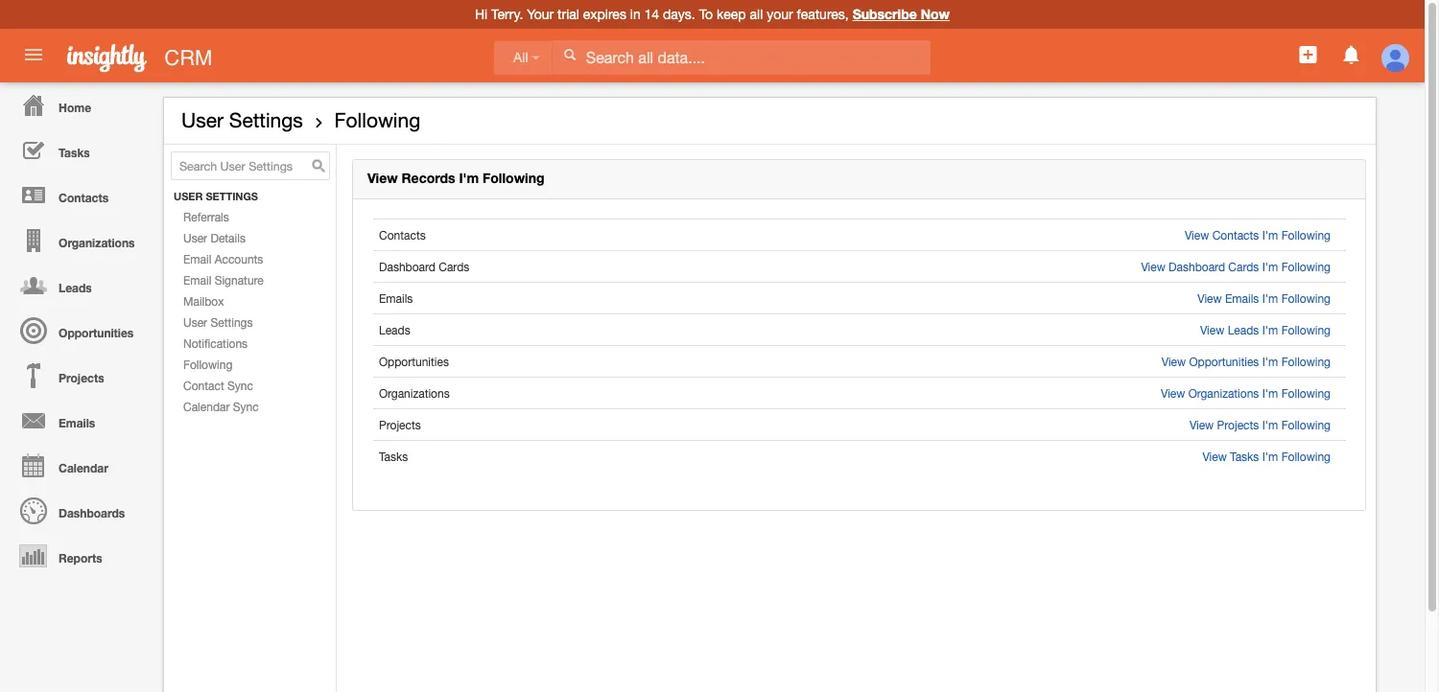 Task type: locate. For each thing, give the bounding box(es) containing it.
email up mailbox
[[183, 274, 211, 287]]

following down view projects i'm following "link"
[[1282, 450, 1331, 464]]

view emails i'm following link
[[1198, 292, 1331, 305]]

view for view records i'm following
[[368, 170, 398, 186]]

hi
[[475, 6, 488, 22]]

contacts inside navigation
[[59, 191, 109, 204]]

1 vertical spatial calendar
[[59, 462, 108, 475]]

sync down contact sync link
[[233, 400, 259, 414]]

all
[[513, 50, 528, 65]]

view opportunities i'm following
[[1162, 355, 1331, 369]]

following down view leads i'm following
[[1282, 355, 1331, 369]]

contacts link
[[5, 173, 154, 218]]

1 horizontal spatial opportunities
[[379, 355, 449, 369]]

user settings link up the search user settings text field
[[181, 108, 303, 132]]

i'm for records
[[459, 170, 479, 186]]

sync up 'calendar sync' link
[[227, 379, 253, 393]]

contacts up view dashboard cards i'm following link at the top of page
[[1213, 228, 1259, 242]]

dashboard down records
[[379, 260, 436, 274]]

tasks
[[59, 146, 90, 159], [379, 450, 408, 464], [1230, 450, 1259, 464]]

features,
[[797, 6, 849, 22]]

following for view records i'm following
[[483, 170, 545, 186]]

contacts up organizations link
[[59, 191, 109, 204]]

opportunities up view organizations i'm following
[[1189, 355, 1259, 369]]

leads down dashboard cards
[[379, 323, 410, 337]]

organizations
[[59, 236, 135, 249], [379, 387, 450, 400], [1189, 387, 1259, 400]]

leads up the opportunities link
[[59, 281, 92, 295]]

1 horizontal spatial emails
[[379, 292, 413, 305]]

contact
[[183, 379, 224, 393]]

1 horizontal spatial cards
[[1229, 260, 1259, 274]]

contact sync link
[[164, 375, 336, 396]]

user settings link up notifications
[[164, 312, 336, 333]]

following up 'view projects i'm following' on the right
[[1282, 387, 1331, 400]]

0 horizontal spatial projects
[[59, 371, 104, 385]]

0 vertical spatial calendar
[[183, 400, 230, 414]]

organizations link
[[5, 218, 154, 263]]

settings
[[229, 108, 303, 132], [211, 316, 253, 329]]

settings up the search user settings text field
[[229, 108, 303, 132]]

crm
[[164, 45, 212, 70]]

white image
[[563, 48, 576, 61]]

0 vertical spatial settings
[[229, 108, 303, 132]]

i'm up 'view projects i'm following' on the right
[[1262, 387, 1278, 400]]

opportunities down dashboard cards
[[379, 355, 449, 369]]

i'm down view leads i'm following
[[1262, 355, 1278, 369]]

navigation
[[0, 83, 154, 579]]

cards down the view records i'm following
[[439, 260, 469, 274]]

mailbox link
[[164, 291, 336, 312]]

hi terry. your trial expires in 14 days. to keep all your features, subscribe now
[[475, 6, 950, 22]]

2 horizontal spatial contacts
[[1213, 228, 1259, 242]]

view leads i'm following
[[1200, 323, 1331, 337]]

i'm right records
[[459, 170, 479, 186]]

cards down the view contacts i'm following
[[1229, 260, 1259, 274]]

following for view leads i'm following
[[1282, 323, 1331, 337]]

view projects i'm following
[[1190, 418, 1331, 432]]

following link
[[334, 108, 421, 132], [164, 354, 336, 375]]

2 horizontal spatial tasks
[[1230, 450, 1259, 464]]

0 horizontal spatial tasks
[[59, 146, 90, 159]]

i'm
[[459, 170, 479, 186], [1262, 228, 1278, 242], [1262, 260, 1278, 274], [1262, 292, 1278, 305], [1262, 323, 1278, 337], [1262, 355, 1278, 369], [1262, 387, 1278, 400], [1262, 418, 1278, 432], [1262, 450, 1278, 464]]

i'm up view leads i'm following link
[[1262, 292, 1278, 305]]

following
[[334, 108, 421, 132], [483, 170, 545, 186], [1282, 228, 1331, 242], [1282, 260, 1331, 274], [1282, 292, 1331, 305], [1282, 323, 1331, 337], [1282, 355, 1331, 369], [183, 358, 233, 371], [1282, 387, 1331, 400], [1282, 418, 1331, 432], [1282, 450, 1331, 464]]

i'm for leads
[[1262, 323, 1278, 337]]

subscribe
[[853, 6, 917, 22]]

following link down notifications
[[164, 354, 336, 375]]

view tasks i'm following
[[1203, 450, 1331, 464]]

i'm down view emails i'm following link
[[1262, 323, 1278, 337]]

0 vertical spatial user settings link
[[181, 108, 303, 132]]

notifications link
[[164, 333, 336, 354]]

projects
[[59, 371, 104, 385], [379, 418, 421, 432], [1217, 418, 1259, 432]]

calendar up dashboards link
[[59, 462, 108, 475]]

settings up notifications
[[211, 316, 253, 329]]

email signature link
[[164, 270, 336, 291]]

emails down view dashboard cards i'm following link at the top of page
[[1225, 292, 1259, 305]]

following up view tasks i'm following
[[1282, 418, 1331, 432]]

following link up records
[[334, 108, 421, 132]]

0 horizontal spatial calendar
[[59, 462, 108, 475]]

following up view leads i'm following link
[[1282, 292, 1331, 305]]

emails up calendar link
[[59, 416, 95, 430]]

0 horizontal spatial emails
[[59, 416, 95, 430]]

tasks link
[[5, 128, 154, 173]]

user down mailbox
[[183, 316, 207, 329]]

view leads i'm following link
[[1200, 323, 1331, 337]]

opportunities
[[59, 326, 134, 340], [379, 355, 449, 369], [1189, 355, 1259, 369]]

view
[[368, 170, 398, 186], [1185, 228, 1209, 242], [1141, 260, 1166, 274], [1198, 292, 1222, 305], [1200, 323, 1225, 337], [1162, 355, 1186, 369], [1161, 387, 1185, 400], [1190, 418, 1214, 432], [1203, 450, 1227, 464]]

1 dashboard from the left
[[379, 260, 436, 274]]

user settings link
[[181, 108, 303, 132], [164, 312, 336, 333]]

contacts
[[59, 191, 109, 204], [379, 228, 426, 242], [1213, 228, 1259, 242]]

1 vertical spatial settings
[[211, 316, 253, 329]]

1 vertical spatial email
[[183, 274, 211, 287]]

home link
[[5, 83, 154, 128]]

1 horizontal spatial calendar
[[183, 400, 230, 414]]

following up view emails i'm following
[[1282, 228, 1331, 242]]

opportunities up "projects" link
[[59, 326, 134, 340]]

0 vertical spatial user
[[181, 108, 224, 132]]

to
[[699, 6, 713, 22]]

i'm up view dashboard cards i'm following link at the top of page
[[1262, 228, 1278, 242]]

your
[[767, 6, 793, 22]]

i'm for emails
[[1262, 292, 1278, 305]]

cards
[[439, 260, 469, 274], [1229, 260, 1259, 274]]

emails
[[379, 292, 413, 305], [1225, 292, 1259, 305], [59, 416, 95, 430]]

0 vertical spatial sync
[[227, 379, 253, 393]]

emails down dashboard cards
[[379, 292, 413, 305]]

1 horizontal spatial tasks
[[379, 450, 408, 464]]

details
[[211, 231, 246, 245]]

all link
[[494, 41, 552, 75]]

view for view dashboard cards i'm following
[[1141, 260, 1166, 274]]

emails link
[[5, 398, 154, 443]]

following right records
[[483, 170, 545, 186]]

leads
[[59, 281, 92, 295], [379, 323, 410, 337], [1228, 323, 1259, 337]]

i'm for opportunities
[[1262, 355, 1278, 369]]

expires
[[583, 6, 626, 22]]

1 horizontal spatial dashboard
[[1169, 260, 1225, 274]]

dashboards
[[59, 507, 125, 520]]

0 vertical spatial email
[[183, 252, 211, 266]]

view dashboard cards i'm following link
[[1141, 260, 1331, 274]]

sync
[[227, 379, 253, 393], [233, 400, 259, 414]]

1 vertical spatial user
[[183, 231, 207, 245]]

i'm up view tasks i'm following
[[1262, 418, 1278, 432]]

reports link
[[5, 534, 154, 579]]

projects link
[[5, 353, 154, 398]]

calendar down contact
[[183, 400, 230, 414]]

i'm down view projects i'm following "link"
[[1262, 450, 1278, 464]]

now
[[921, 6, 950, 22]]

email
[[183, 252, 211, 266], [183, 274, 211, 287]]

user down referrals
[[183, 231, 207, 245]]

all
[[750, 6, 763, 22]]

leads up the view opportunities i'm following
[[1228, 323, 1259, 337]]

following for view opportunities i'm following
[[1282, 355, 1331, 369]]

view organizations i'm following
[[1161, 387, 1331, 400]]

contacts up dashboard cards
[[379, 228, 426, 242]]

following up contact
[[183, 358, 233, 371]]

0 horizontal spatial cards
[[439, 260, 469, 274]]

2 email from the top
[[183, 274, 211, 287]]

view for view opportunities i'm following
[[1162, 355, 1186, 369]]

dashboard
[[379, 260, 436, 274], [1169, 260, 1225, 274]]

email down details
[[183, 252, 211, 266]]

mailbox
[[183, 295, 224, 308]]

referrals link
[[164, 206, 336, 227]]

dashboard cards
[[379, 260, 469, 274]]

view contacts i'm following link
[[1185, 228, 1331, 242]]

user settings
[[181, 108, 303, 132]]

0 horizontal spatial organizations
[[59, 236, 135, 249]]

1 horizontal spatial projects
[[379, 418, 421, 432]]

2 horizontal spatial organizations
[[1189, 387, 1259, 400]]

subscribe now link
[[853, 6, 950, 22]]

calendar
[[183, 400, 230, 414], [59, 462, 108, 475]]

dashboard down the view contacts i'm following
[[1169, 260, 1225, 274]]

0 horizontal spatial dashboard
[[379, 260, 436, 274]]

0 horizontal spatial contacts
[[59, 191, 109, 204]]

settings
[[206, 191, 258, 203]]

calendar sync link
[[164, 396, 336, 417]]

following inside user settings referrals user details email accounts email signature mailbox user settings notifications following contact sync calendar sync
[[183, 358, 233, 371]]

following down view emails i'm following link
[[1282, 323, 1331, 337]]

user down crm
[[181, 108, 224, 132]]

user
[[181, 108, 224, 132], [183, 231, 207, 245], [183, 316, 207, 329]]

following for view contacts i'm following
[[1282, 228, 1331, 242]]



Task type: describe. For each thing, give the bounding box(es) containing it.
following for view organizations i'm following
[[1282, 387, 1331, 400]]

1 horizontal spatial contacts
[[379, 228, 426, 242]]

view for view emails i'm following
[[1198, 292, 1222, 305]]

0 vertical spatial following link
[[334, 108, 421, 132]]

0 horizontal spatial leads
[[59, 281, 92, 295]]

view contacts i'm following
[[1185, 228, 1331, 242]]

i'm for contacts
[[1262, 228, 1278, 242]]

leads link
[[5, 263, 154, 308]]

navigation containing home
[[0, 83, 154, 579]]

in
[[630, 6, 641, 22]]

2 cards from the left
[[1229, 260, 1259, 274]]

view emails i'm following
[[1198, 292, 1331, 305]]

1 vertical spatial following link
[[164, 354, 336, 375]]

view for view leads i'm following
[[1200, 323, 1225, 337]]

view for view contacts i'm following
[[1185, 228, 1209, 242]]

following for view emails i'm following
[[1282, 292, 1331, 305]]

view projects i'm following link
[[1190, 418, 1331, 432]]

1 cards from the left
[[439, 260, 469, 274]]

settings inside user settings referrals user details email accounts email signature mailbox user settings notifications following contact sync calendar sync
[[211, 316, 253, 329]]

user
[[174, 191, 203, 203]]

referrals
[[183, 210, 229, 224]]

0 horizontal spatial opportunities
[[59, 326, 134, 340]]

notifications
[[183, 337, 248, 350]]

records
[[402, 170, 455, 186]]

accounts
[[215, 252, 263, 266]]

i'm for organizations
[[1262, 387, 1278, 400]]

view for view projects i'm following
[[1190, 418, 1214, 432]]

signature
[[215, 274, 264, 287]]

notifications image
[[1340, 43, 1363, 66]]

i'm for tasks
[[1262, 450, 1278, 464]]

2 vertical spatial user
[[183, 316, 207, 329]]

home
[[59, 101, 91, 114]]

following up records
[[334, 108, 421, 132]]

2 dashboard from the left
[[1169, 260, 1225, 274]]

terry.
[[491, 6, 523, 22]]

i'm up view emails i'm following link
[[1262, 260, 1278, 274]]

1 horizontal spatial organizations
[[379, 387, 450, 400]]

days.
[[663, 6, 695, 22]]

view organizations i'm following link
[[1161, 387, 1331, 400]]

emails inside the emails link
[[59, 416, 95, 430]]

i'm for projects
[[1262, 418, 1278, 432]]

1 email from the top
[[183, 252, 211, 266]]

Search all data.... text field
[[552, 40, 931, 75]]

view for view tasks i'm following
[[1203, 450, 1227, 464]]

1 horizontal spatial leads
[[379, 323, 410, 337]]

dashboards link
[[5, 488, 154, 534]]

following up view emails i'm following link
[[1282, 260, 1331, 274]]

following for view tasks i'm following
[[1282, 450, 1331, 464]]

keep
[[717, 6, 746, 22]]

reports
[[59, 552, 102, 565]]

user settings referrals user details email accounts email signature mailbox user settings notifications following contact sync calendar sync
[[174, 191, 264, 414]]

your
[[527, 6, 554, 22]]

14
[[644, 6, 659, 22]]

1 vertical spatial sync
[[233, 400, 259, 414]]

user details link
[[164, 227, 336, 249]]

email accounts link
[[164, 249, 336, 270]]

view records i'm following
[[368, 170, 545, 186]]

2 horizontal spatial leads
[[1228, 323, 1259, 337]]

trial
[[558, 6, 579, 22]]

2 horizontal spatial projects
[[1217, 418, 1259, 432]]

1 vertical spatial user settings link
[[164, 312, 336, 333]]

view for view organizations i'm following
[[1161, 387, 1185, 400]]

Search User Settings text field
[[171, 152, 330, 180]]

2 horizontal spatial opportunities
[[1189, 355, 1259, 369]]

view tasks i'm following link
[[1203, 450, 1331, 464]]

following for view projects i'm following
[[1282, 418, 1331, 432]]

calendar inside user settings referrals user details email accounts email signature mailbox user settings notifications following contact sync calendar sync
[[183, 400, 230, 414]]

opportunities link
[[5, 308, 154, 353]]

view dashboard cards i'm following
[[1141, 260, 1331, 274]]

2 horizontal spatial emails
[[1225, 292, 1259, 305]]

calendar link
[[5, 443, 154, 488]]

view opportunities i'm following link
[[1162, 355, 1331, 369]]



Task type: vqa. For each thing, say whether or not it's contained in the screenshot.


